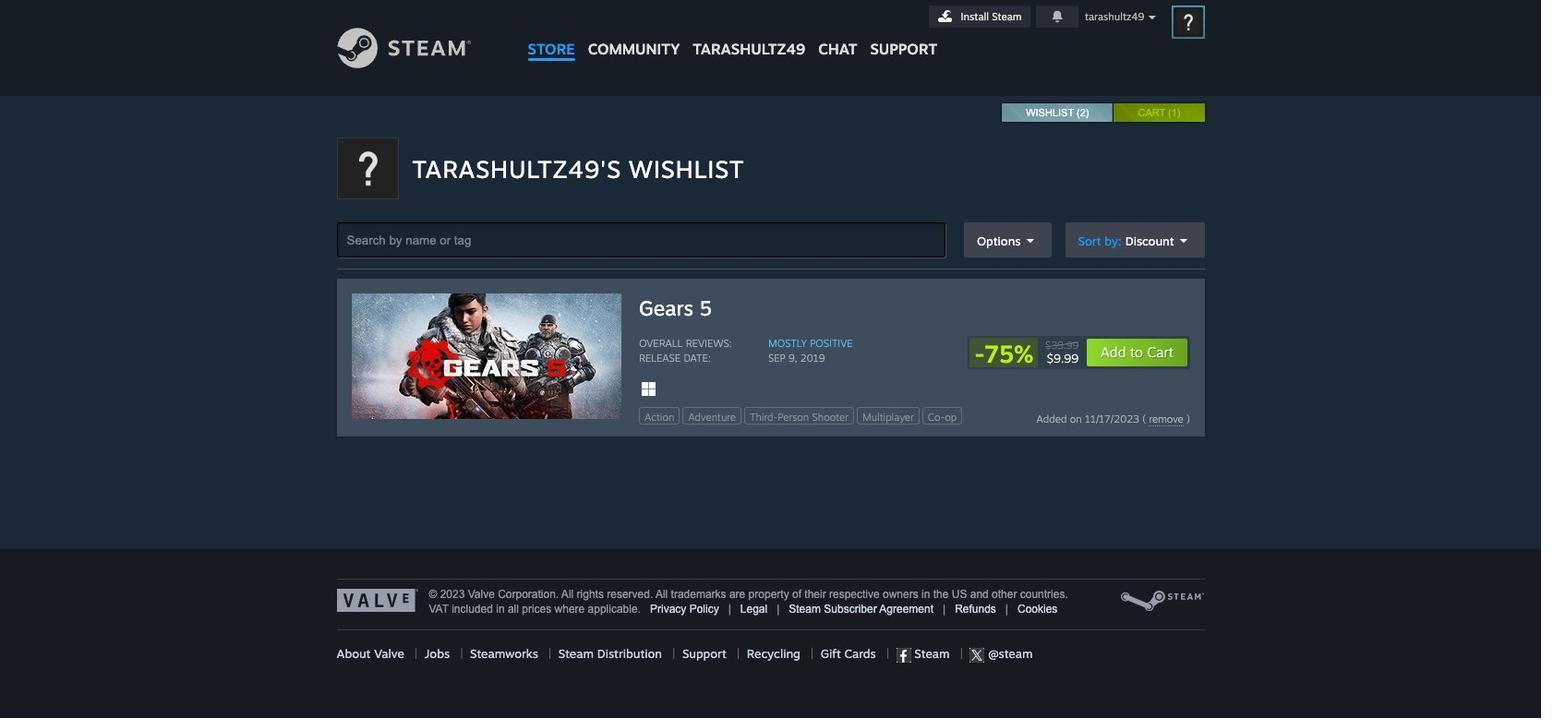 Task type: describe. For each thing, give the bounding box(es) containing it.
all
[[508, 603, 519, 616]]

community link
[[582, 0, 687, 67]]

| down property
[[777, 603, 780, 616]]

5
[[699, 296, 712, 321]]

mostly
[[768, 337, 807, 350]]

rights
[[577, 589, 604, 601]]

recycling
[[747, 647, 801, 661]]

action
[[644, 411, 674, 424]]

@steam link
[[970, 647, 1033, 663]]

gears 5 link
[[639, 294, 1190, 322]]

vat
[[429, 603, 449, 616]]

respective
[[830, 589, 880, 601]]

0 vertical spatial in
[[922, 589, 931, 601]]

jobs link
[[425, 647, 450, 661]]

add to cart
[[1101, 344, 1174, 361]]

steam link
[[897, 647, 950, 663]]

steam down where
[[559, 647, 594, 661]]

2019
[[800, 352, 825, 365]]

steam down the agreement
[[911, 647, 950, 661]]

1 horizontal spatial tarashultz49
[[1085, 10, 1145, 23]]

2 all from the left
[[656, 589, 668, 601]]

75%
[[985, 339, 1034, 369]]

gift cards link
[[821, 647, 877, 661]]

wishlist
[[629, 154, 745, 184]]

steam right install
[[992, 10, 1022, 23]]

@steam
[[985, 647, 1033, 661]]

us
[[952, 589, 968, 601]]

( for 1
[[1169, 107, 1172, 118]]

and
[[971, 589, 989, 601]]

store
[[528, 40, 575, 58]]

countries.
[[1021, 589, 1069, 601]]

release
[[639, 352, 681, 365]]

9,
[[788, 352, 797, 365]]

steam subscriber agreement link
[[789, 603, 934, 616]]

0 vertical spatial cart
[[1139, 107, 1166, 118]]

person
[[778, 411, 809, 424]]

mostly positive release date:
[[639, 337, 853, 365]]

tarashultz49 link
[[687, 0, 812, 67]]

1 vertical spatial tarashultz49
[[693, 40, 806, 58]]

1 vertical spatial cart
[[1147, 344, 1174, 361]]

store link
[[522, 0, 582, 67]]

| down are
[[729, 603, 732, 616]]

2 horizontal spatial )
[[1187, 413, 1190, 426]]

install steam link
[[929, 6, 1031, 28]]

corporation.
[[498, 589, 559, 601]]

the
[[934, 589, 949, 601]]

$39.99
[[1046, 339, 1079, 352]]

co-
[[928, 411, 945, 424]]

about
[[337, 647, 371, 661]]

their
[[805, 589, 827, 601]]

valve inside © 2023 valve corporation.  all rights reserved.  all trademarks are property of their respective owners in the us and other countries. vat included in all prices where applicable. privacy policy | legal | steam subscriber agreement | refunds | cookies
[[468, 589, 495, 601]]

shooter
[[812, 411, 849, 424]]

cart         ( 1 )
[[1139, 107, 1181, 118]]

| down "refunds"
[[950, 647, 970, 661]]

added
[[1037, 413, 1067, 426]]

remove
[[1149, 413, 1184, 426]]

install steam
[[961, 10, 1022, 23]]

where
[[555, 603, 585, 616]]

support link
[[864, 0, 944, 63]]

trademarks
[[671, 589, 727, 601]]

| down the
[[943, 603, 946, 616]]

distribution
[[597, 647, 662, 661]]

about valve | jobs | steamworks | steam distribution | support | recycling | gift cards |
[[337, 647, 897, 661]]

2023
[[440, 589, 465, 601]]

0 horizontal spatial valve
[[374, 647, 404, 661]]

legal link
[[741, 603, 768, 616]]

added on 11/17/2023 ( remove )
[[1037, 413, 1190, 426]]

| left support
[[673, 647, 676, 661]]

reviews:
[[686, 337, 732, 350]]

| right steamworks link
[[549, 647, 552, 661]]

overall reviews:
[[639, 337, 732, 350]]

agreement
[[880, 603, 934, 616]]

1
[[1172, 107, 1178, 118]]

chat
[[819, 40, 858, 58]]

property
[[749, 589, 790, 601]]

privacy
[[650, 603, 687, 616]]

-
[[974, 339, 985, 369]]

$9.99
[[1047, 351, 1079, 366]]



Task type: vqa. For each thing, say whether or not it's contained in the screenshot.
free
no



Task type: locate. For each thing, give the bounding box(es) containing it.
applicable.
[[588, 603, 641, 616]]

co-op
[[928, 411, 957, 424]]

wishlist                 ( 2 )
[[1027, 107, 1090, 118]]

| right cards
[[887, 647, 890, 661]]

valve
[[468, 589, 495, 601], [374, 647, 404, 661]]

third-
[[750, 411, 778, 424]]

cart right to on the right of the page
[[1147, 344, 1174, 361]]

| down other
[[1006, 603, 1009, 616]]

©
[[429, 589, 437, 601]]

to
[[1130, 344, 1143, 361]]

support
[[871, 40, 938, 58]]

refunds
[[955, 603, 997, 616]]

1 horizontal spatial (
[[1143, 413, 1146, 426]]

0 horizontal spatial in
[[496, 603, 505, 616]]

of
[[793, 589, 802, 601]]

2 horizontal spatial (
[[1169, 107, 1172, 118]]

on
[[1070, 413, 1082, 426]]

prices
[[522, 603, 552, 616]]

all up the privacy
[[656, 589, 668, 601]]

all up where
[[562, 589, 574, 601]]

| right jobs link
[[460, 647, 463, 661]]

tarashultz49's wishlist
[[413, 154, 745, 184]]

cookies
[[1018, 603, 1058, 616]]

© 2023 valve corporation.  all rights reserved.  all trademarks are property of their respective owners in the us and other countries. vat included in all prices where applicable. privacy policy | legal | steam subscriber agreement | refunds | cookies
[[429, 589, 1069, 616]]

0 horizontal spatial )
[[1086, 107, 1090, 118]]

0 vertical spatial tarashultz49
[[1085, 10, 1145, 23]]

1 horizontal spatial in
[[922, 589, 931, 601]]

reserved.
[[607, 589, 653, 601]]

-75%
[[974, 339, 1034, 369]]

0 horizontal spatial valve software image
[[337, 589, 418, 613]]

11/17/2023
[[1085, 413, 1139, 426]]

by:
[[1105, 233, 1122, 248]]

| left gift
[[811, 647, 814, 661]]

op
[[945, 411, 957, 424]]

support link
[[683, 647, 727, 661]]

2 valve software image from the left
[[1120, 589, 1205, 613]]

subscriber
[[824, 603, 877, 616]]

all
[[562, 589, 574, 601], [656, 589, 668, 601]]

add to cart link
[[1086, 338, 1189, 368]]

1 horizontal spatial valve software image
[[1120, 589, 1205, 613]]

install
[[961, 10, 990, 23]]

sep
[[768, 352, 785, 365]]

about valve link
[[337, 647, 404, 661]]

jobs
[[425, 647, 450, 661]]

privacy policy link
[[650, 603, 719, 616]]

1 valve software image from the left
[[337, 589, 418, 613]]

1 horizontal spatial all
[[656, 589, 668, 601]]

|
[[729, 603, 732, 616], [777, 603, 780, 616], [943, 603, 946, 616], [1006, 603, 1009, 616], [415, 647, 418, 661], [460, 647, 463, 661], [549, 647, 552, 661], [673, 647, 676, 661], [737, 647, 740, 661], [811, 647, 814, 661], [887, 647, 890, 661], [950, 647, 970, 661]]

included
[[452, 603, 493, 616]]

sort
[[1079, 233, 1102, 248]]

1 vertical spatial in
[[496, 603, 505, 616]]

cookies link
[[1018, 603, 1058, 616]]

multiplayer
[[862, 411, 914, 424]]

sort by: discount
[[1079, 233, 1175, 248]]

gears 5
[[639, 296, 712, 321]]

positive
[[810, 337, 853, 350]]

legal
[[741, 603, 768, 616]]

1 vertical spatial valve
[[374, 647, 404, 661]]

( right 2
[[1169, 107, 1172, 118]]

0 horizontal spatial tarashultz49
[[693, 40, 806, 58]]

0 vertical spatial valve
[[468, 589, 495, 601]]

1 horizontal spatial )
[[1178, 107, 1181, 118]]

in left all
[[496, 603, 505, 616]]

2
[[1081, 107, 1086, 118]]

owners
[[883, 589, 919, 601]]

cart
[[1139, 107, 1166, 118], [1147, 344, 1174, 361]]

( for 2
[[1077, 107, 1081, 118]]

steamworks
[[470, 647, 538, 661]]

( left remove
[[1143, 413, 1146, 426]]

community
[[588, 40, 680, 58]]

1 all from the left
[[562, 589, 574, 601]]

third-person shooter
[[750, 411, 849, 424]]

cards
[[845, 647, 877, 661]]

in left the
[[922, 589, 931, 601]]

cart left 1
[[1139, 107, 1166, 118]]

1 horizontal spatial valve
[[468, 589, 495, 601]]

)
[[1086, 107, 1090, 118], [1178, 107, 1181, 118], [1187, 413, 1190, 426]]

steam inside © 2023 valve corporation.  all rights reserved.  all trademarks are property of their respective owners in the us and other countries. vat included in all prices where applicable. privacy policy | legal | steam subscriber agreement | refunds | cookies
[[789, 603, 821, 616]]

recycling link
[[747, 647, 801, 661]]

steam down the of
[[789, 603, 821, 616]]

steamworks link
[[470, 647, 538, 661]]

valve right about
[[374, 647, 404, 661]]

steam
[[992, 10, 1022, 23], [789, 603, 821, 616], [559, 647, 594, 661], [911, 647, 950, 661]]

add
[[1101, 344, 1126, 361]]

| right support
[[737, 647, 740, 661]]

date:
[[684, 352, 711, 365]]

gears
[[639, 296, 693, 321]]

valve up included
[[468, 589, 495, 601]]

in
[[922, 589, 931, 601], [496, 603, 505, 616]]

gift
[[821, 647, 841, 661]]

) for 1
[[1178, 107, 1181, 118]]

Search by name or tag text field
[[337, 223, 946, 258]]

tarashultz49's
[[413, 154, 622, 184]]

0 horizontal spatial (
[[1077, 107, 1081, 118]]

options
[[977, 233, 1021, 248]]

support
[[683, 647, 727, 661]]

0 horizontal spatial all
[[562, 589, 574, 601]]

discount
[[1126, 233, 1175, 248]]

) for 2
[[1086, 107, 1090, 118]]

tarashultz49
[[1085, 10, 1145, 23], [693, 40, 806, 58]]

chat link
[[812, 0, 864, 63]]

| left jobs link
[[415, 647, 418, 661]]

are
[[730, 589, 746, 601]]

( right 'wishlist'
[[1077, 107, 1081, 118]]

valve software image
[[337, 589, 418, 613], [1120, 589, 1205, 613]]

wishlist
[[1027, 107, 1074, 118]]

sep 9, 2019
[[768, 352, 825, 365]]

overall
[[639, 337, 683, 350]]



